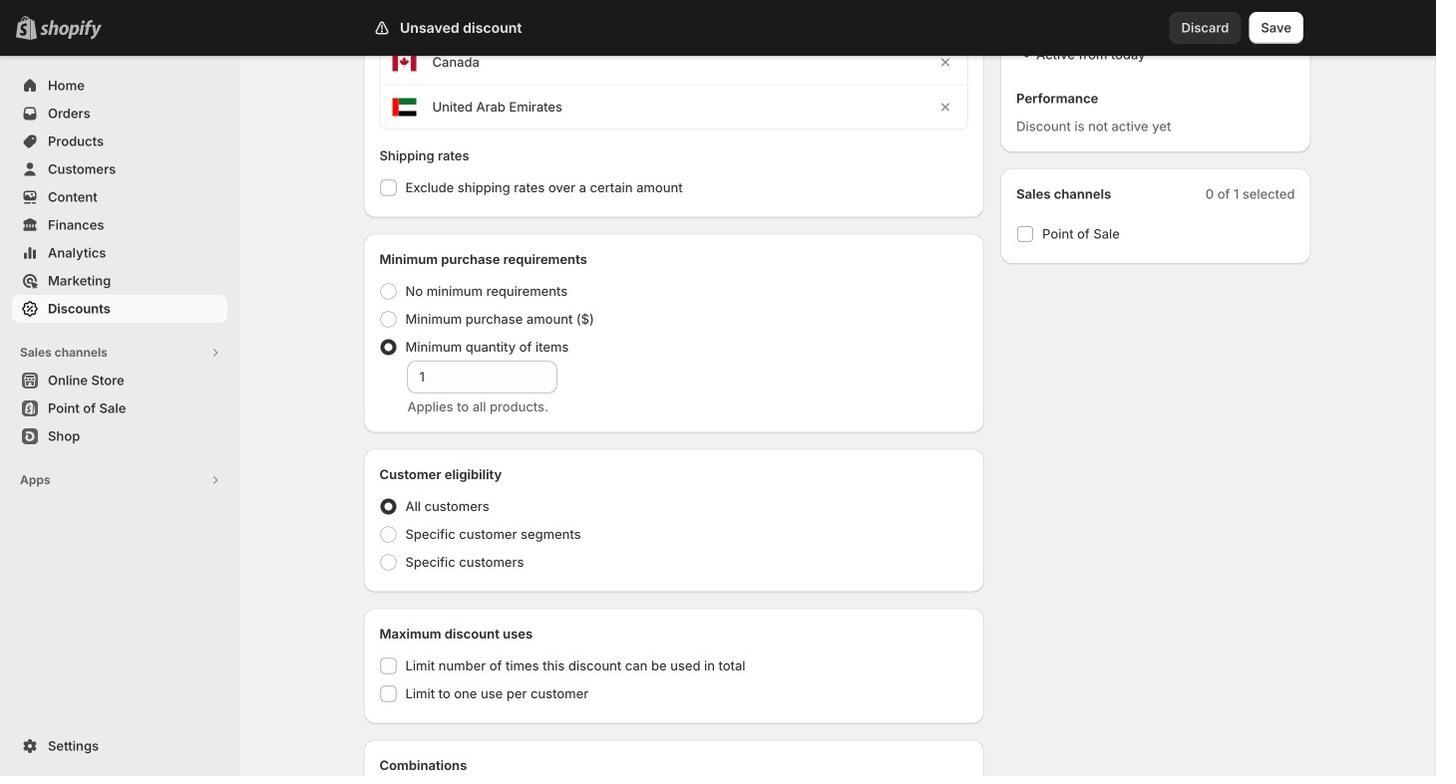 Task type: locate. For each thing, give the bounding box(es) containing it.
None text field
[[407, 361, 557, 393]]



Task type: vqa. For each thing, say whether or not it's contained in the screenshot.
text field
yes



Task type: describe. For each thing, give the bounding box(es) containing it.
shopify image
[[40, 20, 102, 40]]



